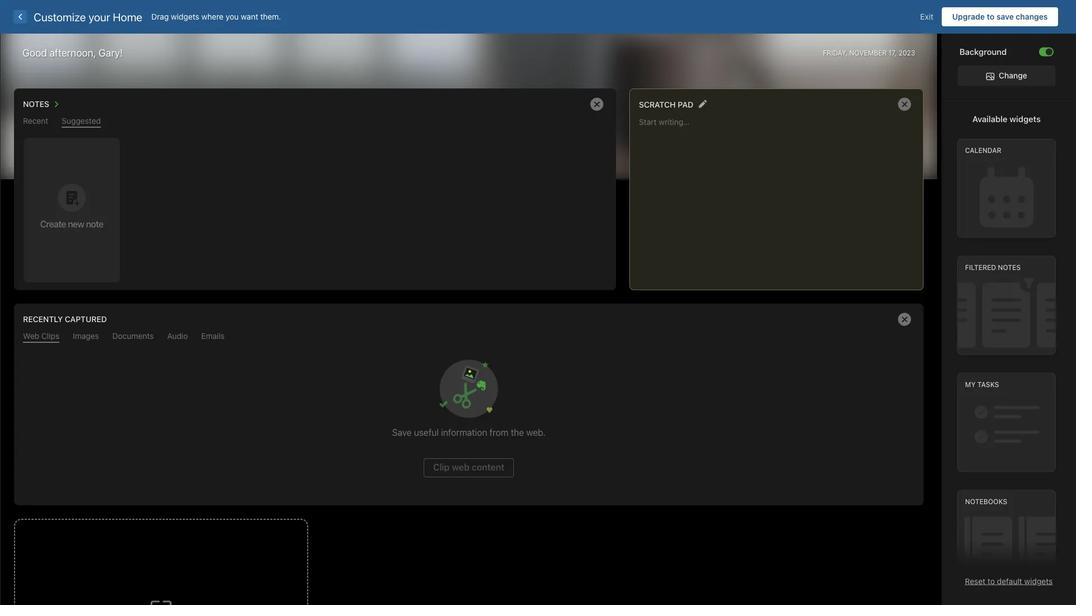 Task type: vqa. For each thing, say whether or not it's contained in the screenshot.
click to collapse image on the bottom of page
no



Task type: locate. For each thing, give the bounding box(es) containing it.
available widgets
[[973, 114, 1041, 124]]

scratch
[[639, 100, 676, 109]]

widgets
[[171, 12, 199, 21], [1010, 114, 1041, 124], [1025, 577, 1053, 586]]

1 vertical spatial to
[[988, 577, 995, 586]]

filtered
[[965, 264, 996, 271]]

0 vertical spatial widgets
[[171, 12, 199, 21]]

calendar
[[965, 146, 1002, 154]]

upgrade to save changes
[[952, 12, 1048, 21]]

gary!
[[99, 47, 123, 59]]

widgets right available
[[1010, 114, 1041, 124]]

2023
[[899, 49, 915, 57]]

to right reset
[[988, 577, 995, 586]]

friday,
[[823, 49, 848, 57]]

customize your home
[[34, 10, 142, 23]]

good afternoon, gary!
[[22, 47, 123, 59]]

upgrade
[[952, 12, 985, 21]]

want
[[241, 12, 258, 21]]

to left the save
[[987, 12, 995, 21]]

available
[[973, 114, 1008, 124]]

change
[[999, 71, 1028, 80]]

default
[[997, 577, 1022, 586]]

0 vertical spatial to
[[987, 12, 995, 21]]

to
[[987, 12, 995, 21], [988, 577, 995, 586]]

filtered notes
[[965, 264, 1021, 271]]

reset to default widgets
[[965, 577, 1053, 586]]

remove image
[[894, 93, 916, 115], [894, 308, 916, 331]]

1 vertical spatial widgets
[[1010, 114, 1041, 124]]

drag widgets where you want them.
[[151, 12, 281, 21]]

widgets right the 'drag'
[[171, 12, 199, 21]]

0 vertical spatial remove image
[[894, 93, 916, 115]]

background
[[960, 47, 1007, 57]]

scratch pad button
[[639, 97, 694, 111]]

to inside button
[[987, 12, 995, 21]]

widgets right default
[[1025, 577, 1053, 586]]

changes
[[1016, 12, 1048, 21]]

pad
[[678, 100, 694, 109]]

afternoon,
[[50, 47, 96, 59]]

my
[[965, 381, 976, 389]]

widgets for drag
[[171, 12, 199, 21]]

1 vertical spatial remove image
[[894, 308, 916, 331]]



Task type: describe. For each thing, give the bounding box(es) containing it.
november
[[850, 49, 887, 57]]

17,
[[889, 49, 897, 57]]

widgets for available
[[1010, 114, 1041, 124]]

tasks
[[978, 381, 999, 389]]

reset to default widgets button
[[965, 577, 1053, 586]]

them.
[[260, 12, 281, 21]]

customize
[[34, 10, 86, 23]]

scratch pad
[[639, 100, 694, 109]]

2 vertical spatial widgets
[[1025, 577, 1053, 586]]

you
[[226, 12, 239, 21]]

friday, november 17, 2023
[[823, 49, 915, 57]]

edit widget title image
[[699, 100, 707, 108]]

background image
[[1046, 48, 1053, 55]]

remove image
[[586, 93, 608, 115]]

good
[[22, 47, 47, 59]]

notes
[[998, 264, 1021, 271]]

1 remove image from the top
[[894, 93, 916, 115]]

upgrade to save changes button
[[942, 7, 1058, 26]]

my tasks
[[965, 381, 999, 389]]

notebooks
[[965, 498, 1008, 506]]

your
[[89, 10, 110, 23]]

save
[[997, 12, 1014, 21]]

where
[[201, 12, 224, 21]]

to for reset
[[988, 577, 995, 586]]

to for upgrade
[[987, 12, 995, 21]]

exit
[[920, 12, 934, 21]]

home
[[113, 10, 142, 23]]

reset
[[965, 577, 986, 586]]

2 remove image from the top
[[894, 308, 916, 331]]

drag
[[151, 12, 169, 21]]

exit button
[[912, 7, 942, 26]]

change button
[[958, 66, 1056, 86]]



